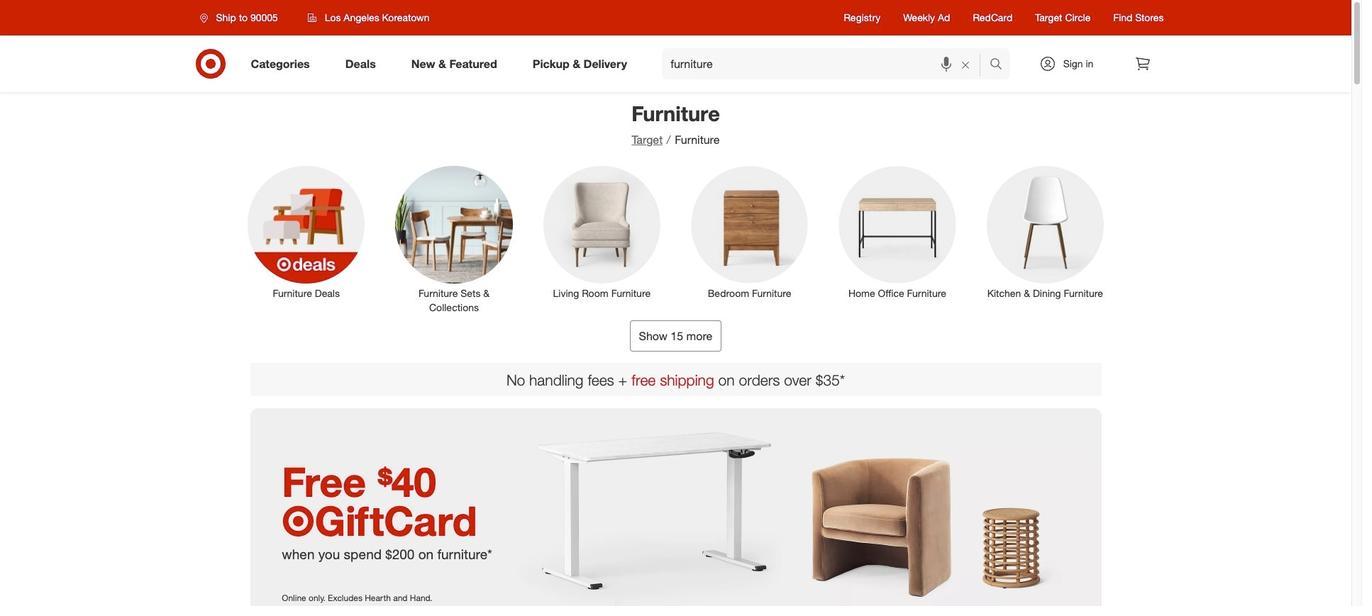 Task type: locate. For each thing, give the bounding box(es) containing it.
What can we help you find? suggestions appear below search field
[[662, 48, 993, 79]]



Task type: vqa. For each thing, say whether or not it's contained in the screenshot.
$150  –  $200
no



